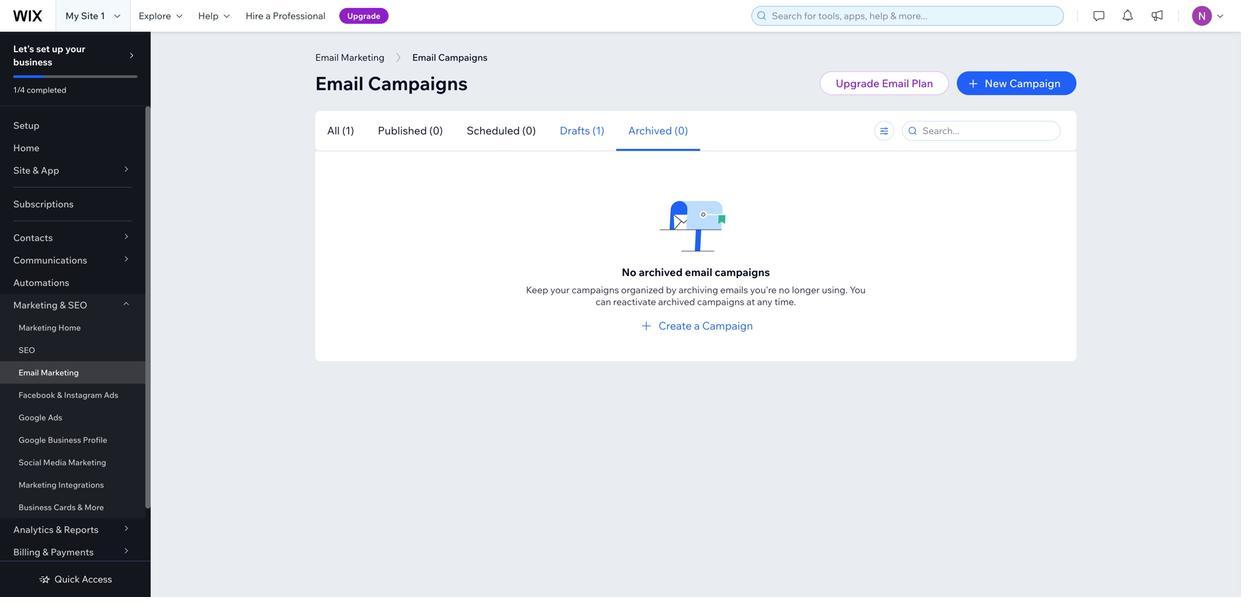 Task type: locate. For each thing, give the bounding box(es) containing it.
business cards & more
[[19, 503, 104, 512]]

site left 1
[[81, 10, 98, 21]]

marketing up email campaigns
[[341, 52, 385, 63]]

1 horizontal spatial site
[[81, 10, 98, 21]]

email marketing button
[[309, 48, 391, 67]]

0 horizontal spatial home
[[13, 142, 40, 154]]

1 vertical spatial site
[[13, 165, 31, 176]]

0 vertical spatial business
[[48, 435, 81, 445]]

keep
[[526, 284, 548, 296]]

home down marketing & seo dropdown button
[[58, 323, 81, 333]]

published
[[378, 124, 427, 137]]

0 horizontal spatial (0)
[[429, 124, 443, 137]]

your right up
[[65, 43, 85, 55]]

social media marketing link
[[0, 451, 145, 474]]

business up social media marketing
[[48, 435, 81, 445]]

1 vertical spatial campaigns
[[572, 284, 619, 296]]

tab list
[[315, 111, 796, 151]]

google inside google business profile link
[[19, 435, 46, 445]]

0 horizontal spatial ads
[[48, 413, 62, 423]]

any
[[757, 296, 772, 308]]

hire
[[246, 10, 264, 21]]

0 horizontal spatial your
[[65, 43, 85, 55]]

3 (0) from the left
[[675, 124, 688, 137]]

0 vertical spatial seo
[[68, 299, 87, 311]]

quick access button
[[39, 574, 112, 586]]

marketing down 'automations' at the left of page
[[13, 299, 58, 311]]

(0) right archived
[[675, 124, 688, 137]]

communications
[[13, 254, 87, 266]]

0 horizontal spatial a
[[266, 10, 271, 21]]

0 vertical spatial a
[[266, 10, 271, 21]]

1 (1) from the left
[[342, 124, 354, 137]]

0 vertical spatial archived
[[639, 266, 683, 279]]

0 horizontal spatial upgrade
[[347, 11, 380, 21]]

1 vertical spatial your
[[550, 284, 570, 296]]

campaign down 'at'
[[702, 319, 753, 332]]

my
[[65, 10, 79, 21]]

1 horizontal spatial your
[[550, 284, 570, 296]]

app
[[41, 165, 59, 176]]

a
[[266, 10, 271, 21], [694, 319, 700, 332]]

ads inside facebook & instagram ads link
[[104, 390, 118, 400]]

marketing up integrations in the bottom of the page
[[68, 458, 106, 468]]

seo down the automations "link"
[[68, 299, 87, 311]]

upgrade inside upgrade email plan 'button'
[[836, 77, 880, 90]]

0 horizontal spatial (1)
[[342, 124, 354, 137]]

1 vertical spatial google
[[19, 435, 46, 445]]

(1)
[[342, 124, 354, 137], [592, 124, 604, 137]]

contacts button
[[0, 227, 145, 249]]

2 vertical spatial campaigns
[[697, 296, 744, 308]]

reports
[[64, 524, 99, 536]]

campaign right new
[[1010, 77, 1061, 90]]

(1) inside button
[[592, 124, 604, 137]]

1 horizontal spatial (0)
[[522, 124, 536, 137]]

let's
[[13, 43, 34, 55]]

upgrade button
[[339, 8, 388, 24]]

upgrade for upgrade email plan
[[836, 77, 880, 90]]

marketing up facebook & instagram ads
[[41, 368, 79, 378]]

campaigns up emails
[[715, 266, 770, 279]]

& inside dropdown button
[[60, 299, 66, 311]]

completed
[[27, 85, 66, 95]]

& inside "popup button"
[[42, 547, 49, 558]]

archived (0)
[[628, 124, 688, 137]]

(1) right the drafts
[[592, 124, 604, 137]]

a inside button
[[694, 319, 700, 332]]

home link
[[0, 137, 145, 159]]

drafts (1) button
[[548, 111, 616, 151]]

google ads
[[19, 413, 62, 423]]

marketing inside email marketing button
[[341, 52, 385, 63]]

(1) right all
[[342, 124, 354, 137]]

2 google from the top
[[19, 435, 46, 445]]

(0) inside "button"
[[675, 124, 688, 137]]

email left plan
[[882, 77, 909, 90]]

your
[[65, 43, 85, 55], [550, 284, 570, 296]]

marketing down marketing & seo
[[19, 323, 57, 333]]

google up social
[[19, 435, 46, 445]]

organized
[[621, 284, 664, 296]]

email marketing inside email marketing link
[[19, 368, 79, 378]]

0 vertical spatial email marketing
[[315, 52, 385, 63]]

explore
[[139, 10, 171, 21]]

0 vertical spatial ads
[[104, 390, 118, 400]]

2 horizontal spatial (0)
[[675, 124, 688, 137]]

1 horizontal spatial (1)
[[592, 124, 604, 137]]

email marketing down upgrade button
[[315, 52, 385, 63]]

media
[[43, 458, 66, 468]]

campaigns up can
[[572, 284, 619, 296]]

archived down by
[[658, 296, 695, 308]]

analytics
[[13, 524, 54, 536]]

marketing home
[[19, 323, 81, 333]]

2 (0) from the left
[[522, 124, 536, 137]]

1 horizontal spatial email marketing
[[315, 52, 385, 63]]

email marketing up facebook
[[19, 368, 79, 378]]

facebook & instagram ads link
[[0, 384, 145, 406]]

google business profile
[[19, 435, 107, 445]]

campaigns down emails
[[697, 296, 744, 308]]

seo inside dropdown button
[[68, 299, 87, 311]]

site left app
[[13, 165, 31, 176]]

0 vertical spatial upgrade
[[347, 11, 380, 21]]

1 horizontal spatial ads
[[104, 390, 118, 400]]

upgrade inside upgrade button
[[347, 11, 380, 21]]

0 horizontal spatial site
[[13, 165, 31, 176]]

& for app
[[33, 165, 39, 176]]

0 vertical spatial google
[[19, 413, 46, 423]]

email up facebook
[[19, 368, 39, 378]]

access
[[82, 574, 112, 585]]

archived up by
[[639, 266, 683, 279]]

& inside popup button
[[33, 165, 39, 176]]

campaigns
[[715, 266, 770, 279], [572, 284, 619, 296], [697, 296, 744, 308]]

ads up google business profile
[[48, 413, 62, 423]]

(0)
[[429, 124, 443, 137], [522, 124, 536, 137], [675, 124, 688, 137]]

& for seo
[[60, 299, 66, 311]]

1 vertical spatial seo
[[19, 345, 35, 355]]

& down business cards & more
[[56, 524, 62, 536]]

1 horizontal spatial a
[[694, 319, 700, 332]]

0 vertical spatial your
[[65, 43, 85, 55]]

a for campaign
[[694, 319, 700, 332]]

email down 'professional'
[[315, 52, 339, 63]]

site
[[81, 10, 98, 21], [13, 165, 31, 176]]

billing & payments
[[13, 547, 94, 558]]

marketing & seo button
[[0, 294, 145, 317]]

marketing inside marketing & seo dropdown button
[[13, 299, 58, 311]]

0 horizontal spatial email marketing
[[19, 368, 79, 378]]

automations link
[[0, 272, 145, 294]]

(0) for scheduled (0)
[[522, 124, 536, 137]]

your right keep
[[550, 284, 570, 296]]

1 vertical spatial campaign
[[702, 319, 753, 332]]

1 google from the top
[[19, 413, 46, 423]]

email marketing for email marketing link
[[19, 368, 79, 378]]

email campaigns
[[315, 72, 468, 95]]

email marketing for email marketing button
[[315, 52, 385, 63]]

1 horizontal spatial seo
[[68, 299, 87, 311]]

site inside popup button
[[13, 165, 31, 176]]

& right facebook
[[57, 390, 62, 400]]

(0) right scheduled
[[522, 124, 536, 137]]

email marketing link
[[0, 361, 145, 384]]

0 horizontal spatial campaign
[[702, 319, 753, 332]]

social
[[19, 458, 41, 468]]

1 horizontal spatial upgrade
[[836, 77, 880, 90]]

(1) inside button
[[342, 124, 354, 137]]

(0) right published
[[429, 124, 443, 137]]

1 vertical spatial a
[[694, 319, 700, 332]]

by
[[666, 284, 677, 296]]

0 vertical spatial site
[[81, 10, 98, 21]]

subscriptions link
[[0, 193, 145, 215]]

1 (0) from the left
[[429, 124, 443, 137]]

0 vertical spatial campaign
[[1010, 77, 1061, 90]]

upgrade up email marketing button
[[347, 11, 380, 21]]

& inside popup button
[[56, 524, 62, 536]]

a right create
[[694, 319, 700, 332]]

email marketing inside email marketing button
[[315, 52, 385, 63]]

campaign
[[1010, 77, 1061, 90], [702, 319, 753, 332]]

new campaign button
[[957, 71, 1077, 95]]

1/4
[[13, 85, 25, 95]]

quick
[[54, 574, 80, 585]]

& left app
[[33, 165, 39, 176]]

1 vertical spatial business
[[19, 503, 52, 512]]

1 horizontal spatial home
[[58, 323, 81, 333]]

& down the automations "link"
[[60, 299, 66, 311]]

google down facebook
[[19, 413, 46, 423]]

1 vertical spatial ads
[[48, 413, 62, 423]]

seo down marketing home
[[19, 345, 35, 355]]

marketing inside email marketing link
[[41, 368, 79, 378]]

can
[[596, 296, 611, 308]]

google
[[19, 413, 46, 423], [19, 435, 46, 445]]

1 vertical spatial upgrade
[[836, 77, 880, 90]]

business up 'analytics'
[[19, 503, 52, 512]]

up
[[52, 43, 63, 55]]

&
[[33, 165, 39, 176], [60, 299, 66, 311], [57, 390, 62, 400], [77, 503, 83, 512], [56, 524, 62, 536], [42, 547, 49, 558]]

ads right instagram
[[104, 390, 118, 400]]

2 (1) from the left
[[592, 124, 604, 137]]

no archived email campaigns keep your campaigns organized by archiving emails you're no longer using. you can reactivate archived campaigns at any time.
[[526, 266, 866, 308]]

0 horizontal spatial seo
[[19, 345, 35, 355]]

your inside let's set up your business
[[65, 43, 85, 55]]

archived
[[639, 266, 683, 279], [658, 296, 695, 308]]

marketing
[[341, 52, 385, 63], [13, 299, 58, 311], [19, 323, 57, 333], [41, 368, 79, 378], [68, 458, 106, 468], [19, 480, 57, 490]]

email
[[315, 52, 339, 63], [315, 72, 364, 95], [882, 77, 909, 90], [19, 368, 39, 378]]

google inside 'google ads' link
[[19, 413, 46, 423]]

a right 'hire'
[[266, 10, 271, 21]]

1 horizontal spatial campaign
[[1010, 77, 1061, 90]]

1 vertical spatial home
[[58, 323, 81, 333]]

hire a professional link
[[238, 0, 333, 32]]

marketing down social
[[19, 480, 57, 490]]

new campaign
[[985, 77, 1061, 90]]

& right the billing
[[42, 547, 49, 558]]

home down 'setup'
[[13, 142, 40, 154]]

email marketing
[[315, 52, 385, 63], [19, 368, 79, 378]]

upgrade left plan
[[836, 77, 880, 90]]

ads
[[104, 390, 118, 400], [48, 413, 62, 423]]

contacts
[[13, 232, 53, 244]]

1 vertical spatial email marketing
[[19, 368, 79, 378]]



Task type: vqa. For each thing, say whether or not it's contained in the screenshot.
my site 1 IMAGE
no



Task type: describe. For each thing, give the bounding box(es) containing it.
google ads link
[[0, 406, 145, 429]]

ads inside 'google ads' link
[[48, 413, 62, 423]]

payments
[[51, 547, 94, 558]]

upgrade email plan
[[836, 77, 933, 90]]

subscriptions
[[13, 198, 74, 210]]

marketing & seo
[[13, 299, 87, 311]]

billing & payments button
[[0, 541, 145, 564]]

business cards & more link
[[0, 496, 145, 519]]

time.
[[775, 296, 796, 308]]

tab list containing all (1)
[[315, 111, 796, 151]]

help button
[[190, 0, 238, 32]]

drafts
[[560, 124, 590, 137]]

no
[[779, 284, 790, 296]]

all (1)
[[327, 124, 354, 137]]

google business profile link
[[0, 429, 145, 451]]

(1) for drafts (1)
[[592, 124, 604, 137]]

you
[[850, 284, 866, 296]]

scheduled (0) button
[[455, 111, 548, 151]]

marketing inside social media marketing link
[[68, 458, 106, 468]]

setup link
[[0, 114, 145, 137]]

analytics & reports
[[13, 524, 99, 536]]

all
[[327, 124, 340, 137]]

marketing home link
[[0, 317, 145, 339]]

sidebar element
[[0, 32, 151, 597]]

site & app
[[13, 165, 59, 176]]

google for google ads
[[19, 413, 46, 423]]

setup
[[13, 120, 39, 131]]

google for google business profile
[[19, 435, 46, 445]]

& left the more
[[77, 503, 83, 512]]

archiving
[[679, 284, 718, 296]]

1/4 completed
[[13, 85, 66, 95]]

Search for tools, apps, help & more... field
[[768, 7, 1059, 25]]

email down email marketing button
[[315, 72, 364, 95]]

upgrade for upgrade
[[347, 11, 380, 21]]

using.
[[822, 284, 848, 296]]

campaign inside button
[[702, 319, 753, 332]]

create a campaign button
[[639, 318, 753, 334]]

scheduled (0)
[[467, 124, 536, 137]]

site & app button
[[0, 159, 145, 182]]

marketing inside marketing integrations link
[[19, 480, 57, 490]]

email inside upgrade email plan 'button'
[[882, 77, 909, 90]]

0 vertical spatial home
[[13, 142, 40, 154]]

email
[[685, 266, 712, 279]]

upgrade email plan button
[[820, 71, 949, 95]]

set
[[36, 43, 50, 55]]

help
[[198, 10, 219, 21]]

my site 1
[[65, 10, 105, 21]]

instagram
[[64, 390, 102, 400]]

published (0)
[[378, 124, 443, 137]]

marketing inside marketing home link
[[19, 323, 57, 333]]

archived (0) button
[[616, 111, 700, 151]]

analytics & reports button
[[0, 519, 145, 541]]

social media marketing
[[19, 458, 106, 468]]

(1) for all (1)
[[342, 124, 354, 137]]

campaigns
[[368, 72, 468, 95]]

& for reports
[[56, 524, 62, 536]]

billing
[[13, 547, 40, 558]]

marketing integrations link
[[0, 474, 145, 496]]

email inside email marketing button
[[315, 52, 339, 63]]

1
[[100, 10, 105, 21]]

all (1) button
[[315, 111, 366, 151]]

scheduled
[[467, 124, 520, 137]]

automations
[[13, 277, 69, 288]]

cards
[[54, 503, 76, 512]]

quick access
[[54, 574, 112, 585]]

marketing integrations
[[19, 480, 104, 490]]

published (0) button
[[366, 111, 455, 151]]

professional
[[273, 10, 326, 21]]

email inside email marketing link
[[19, 368, 39, 378]]

create a campaign
[[659, 319, 753, 332]]

facebook & instagram ads
[[19, 390, 118, 400]]

0 vertical spatial campaigns
[[715, 266, 770, 279]]

campaign inside 'button'
[[1010, 77, 1061, 90]]

at
[[747, 296, 755, 308]]

longer
[[792, 284, 820, 296]]

create
[[659, 319, 692, 332]]

new
[[985, 77, 1007, 90]]

1 vertical spatial archived
[[658, 296, 695, 308]]

(0) for archived (0)
[[675, 124, 688, 137]]

hire a professional
[[246, 10, 326, 21]]

(0) for published (0)
[[429, 124, 443, 137]]

drafts (1)
[[560, 124, 604, 137]]

Search... field
[[919, 122, 1056, 140]]

& for instagram
[[57, 390, 62, 400]]

& for payments
[[42, 547, 49, 558]]

no
[[622, 266, 636, 279]]

emails
[[720, 284, 748, 296]]

your inside no archived email campaigns keep your campaigns organized by archiving emails you're no longer using. you can reactivate archived campaigns at any time.
[[550, 284, 570, 296]]

let's set up your business
[[13, 43, 85, 68]]

reactivate
[[613, 296, 656, 308]]

profile
[[83, 435, 107, 445]]

a for professional
[[266, 10, 271, 21]]

you're
[[750, 284, 777, 296]]

business
[[13, 56, 52, 68]]

seo link
[[0, 339, 145, 361]]

facebook
[[19, 390, 55, 400]]

archived
[[628, 124, 672, 137]]



